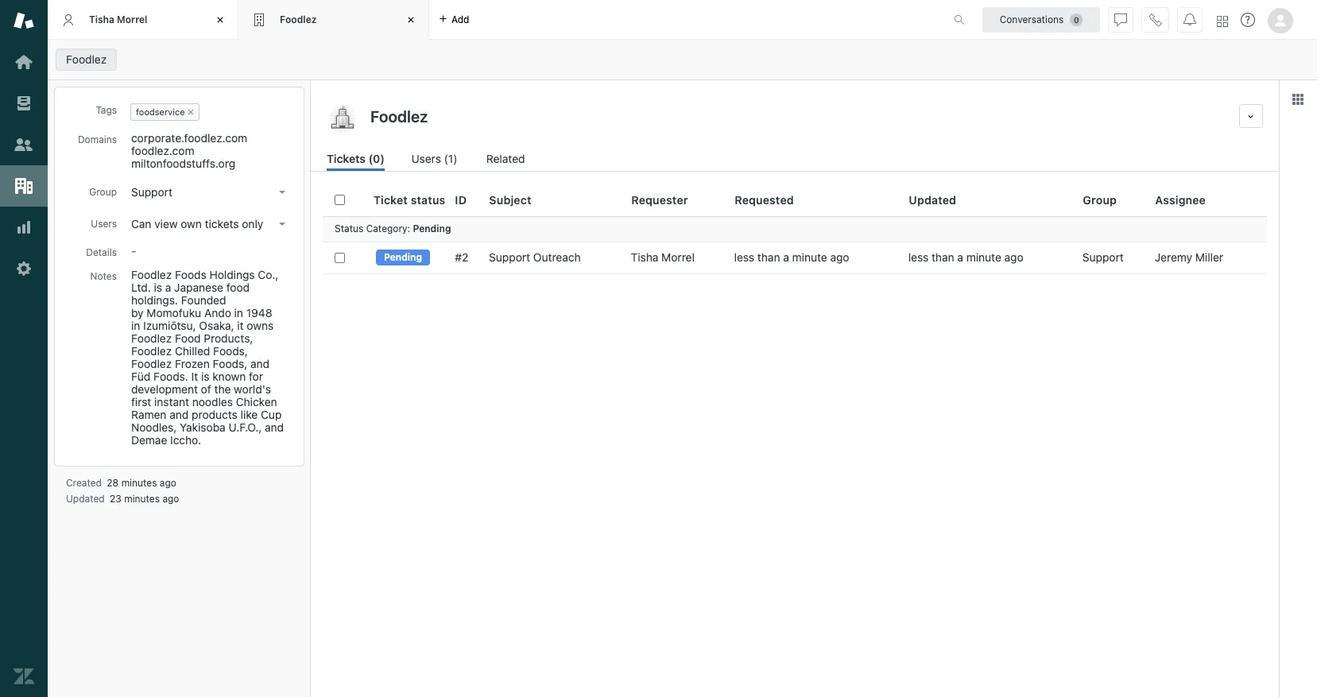 Task type: locate. For each thing, give the bounding box(es) containing it.
tickets (0)
[[327, 152, 385, 165]]

foods.
[[154, 370, 188, 383]]

1 close image from the left
[[212, 12, 228, 28]]

0 horizontal spatial than
[[757, 250, 780, 264]]

status category : pending
[[335, 223, 451, 235]]

foods, down products,
[[213, 357, 247, 370]]

support
[[131, 185, 172, 199], [489, 250, 530, 264], [1083, 250, 1124, 264]]

(0)
[[368, 152, 385, 165]]

0 vertical spatial tisha
[[89, 13, 114, 25]]

group inside "grid"
[[1083, 193, 1117, 206]]

1 vertical spatial updated
[[66, 493, 105, 505]]

and right u.f.o.,
[[265, 421, 284, 434]]

1 minute from the left
[[792, 250, 827, 264]]

own
[[181, 217, 202, 231]]

tisha inside "grid"
[[631, 250, 659, 264]]

category
[[366, 223, 407, 235]]

development
[[131, 382, 198, 396]]

2 horizontal spatial support
[[1083, 250, 1124, 264]]

button displays agent's chat status as invisible. image
[[1115, 13, 1127, 26]]

1 horizontal spatial users
[[411, 152, 441, 165]]

add
[[452, 13, 469, 25]]

foodlez link
[[56, 48, 117, 71]]

grid containing ticket status
[[311, 184, 1279, 697]]

0 horizontal spatial group
[[89, 186, 117, 198]]

pending
[[413, 223, 451, 235], [384, 251, 422, 263]]

updated inside the created 28 minutes ago updated 23 minutes ago
[[66, 493, 105, 505]]

noodles chicken
[[192, 395, 277, 409]]

minutes right 28
[[121, 477, 157, 489]]

morrel inside tab
[[117, 13, 147, 25]]

icon_org image
[[327, 104, 359, 136]]

arrow down image inside support button
[[279, 191, 285, 194]]

ago
[[830, 250, 849, 264], [1004, 250, 1024, 264], [160, 477, 176, 489], [162, 493, 179, 505]]

2 less from the left
[[908, 250, 929, 264]]

1 horizontal spatial support
[[489, 250, 530, 264]]

1 arrow down image from the top
[[279, 191, 285, 194]]

foodlez
[[280, 13, 317, 25], [66, 52, 107, 66], [131, 268, 172, 281], [131, 331, 172, 345], [131, 344, 172, 358], [131, 357, 172, 370]]

1948
[[246, 306, 272, 320]]

1 less than a minute ago from the left
[[734, 250, 849, 264]]

conversations button
[[983, 7, 1100, 32]]

grid
[[311, 184, 1279, 697]]

organizations image
[[14, 176, 34, 196]]

created
[[66, 477, 102, 489]]

details
[[86, 246, 117, 258]]

products
[[192, 408, 238, 421]]

None text field
[[366, 104, 1233, 128]]

known
[[212, 370, 246, 383]]

close image
[[212, 12, 228, 28], [403, 12, 419, 28]]

2 horizontal spatial a
[[957, 250, 963, 264]]

1 horizontal spatial than
[[932, 250, 954, 264]]

foodlez foods holdings co., ltd. is a japanese food holdings. founded by momofuku ando in 1948 in izumiōtsu, osaka, it owns foodlez food products, foodlez chilled foods, foodlez frozen foods, and füd foods. it is known for development of the world's first instant noodles chicken ramen and products like cup noodles, yakisoba u.f.o., and demae iccho.
[[131, 268, 287, 447]]

ticket status
[[374, 193, 446, 206]]

1 than from the left
[[757, 250, 780, 264]]

a
[[783, 250, 789, 264], [957, 250, 963, 264], [165, 281, 171, 294]]

admin image
[[14, 258, 34, 279]]

0 horizontal spatial updated
[[66, 493, 105, 505]]

foodlez inside "secondary" element
[[66, 52, 107, 66]]

1 horizontal spatial close image
[[403, 12, 419, 28]]

minutes
[[121, 477, 157, 489], [124, 493, 160, 505]]

group
[[89, 186, 117, 198], [1083, 193, 1117, 206]]

assignee
[[1155, 193, 1206, 206]]

0 vertical spatial updated
[[909, 193, 956, 206]]

support up can
[[131, 185, 172, 199]]

food
[[226, 281, 250, 294]]

notes
[[90, 270, 117, 282]]

pending down the :
[[384, 251, 422, 263]]

users
[[411, 152, 441, 165], [91, 218, 117, 230]]

28
[[107, 477, 119, 489]]

arrow down image inside can view own tickets only 'button'
[[279, 223, 285, 226]]

close image inside foodlez tab
[[403, 12, 419, 28]]

updated inside "grid"
[[909, 193, 956, 206]]

only
[[242, 217, 263, 231]]

arrow down image
[[279, 191, 285, 194], [279, 223, 285, 226]]

0 horizontal spatial tisha morrel
[[89, 13, 147, 25]]

close image for tisha morrel
[[212, 12, 228, 28]]

it
[[191, 370, 198, 383]]

2 arrow down image from the top
[[279, 223, 285, 226]]

support left outreach
[[489, 250, 530, 264]]

foods,
[[213, 344, 248, 358], [213, 357, 247, 370]]

None checkbox
[[335, 252, 345, 263]]

holdings.
[[131, 293, 178, 307]]

1 vertical spatial minutes
[[124, 493, 160, 505]]

in izumiōtsu, osaka,
[[131, 319, 234, 332]]

foodservice link
[[136, 107, 185, 117]]

view
[[154, 217, 178, 231]]

outreach
[[533, 250, 581, 264]]

created 28 minutes ago updated 23 minutes ago
[[66, 477, 179, 505]]

1 vertical spatial users
[[91, 218, 117, 230]]

less
[[734, 250, 754, 264], [908, 250, 929, 264]]

support left jeremy
[[1083, 250, 1124, 264]]

1 horizontal spatial tisha morrel
[[631, 250, 695, 264]]

can view own tickets only button
[[126, 213, 292, 235]]

tisha up foodlez link
[[89, 13, 114, 25]]

0 vertical spatial minutes
[[121, 477, 157, 489]]

founded
[[181, 293, 226, 307]]

1 horizontal spatial updated
[[909, 193, 956, 206]]

first instant
[[131, 395, 189, 409]]

1 horizontal spatial less
[[908, 250, 929, 264]]

morrel
[[117, 13, 147, 25], [662, 250, 695, 264]]

pending right the :
[[413, 223, 451, 235]]

0 horizontal spatial users
[[91, 218, 117, 230]]

tisha morrel
[[89, 13, 147, 25], [631, 250, 695, 264]]

minutes right 23 at the bottom
[[124, 493, 160, 505]]

0 horizontal spatial support
[[131, 185, 172, 199]]

tisha down requester
[[631, 250, 659, 264]]

foodlez.com
[[131, 144, 194, 157]]

than
[[757, 250, 780, 264], [932, 250, 954, 264]]

tisha morrel inside tab
[[89, 13, 147, 25]]

support button
[[126, 181, 292, 204]]

2 close image from the left
[[403, 12, 419, 28]]

tisha morrel down requester
[[631, 250, 695, 264]]

morrel up foodlez link
[[117, 13, 147, 25]]

0 horizontal spatial less
[[734, 250, 754, 264]]

0 vertical spatial arrow down image
[[279, 191, 285, 194]]

0 horizontal spatial close image
[[212, 12, 228, 28]]

food
[[175, 331, 201, 345]]

iccho.
[[170, 433, 201, 447]]

less than a minute ago
[[734, 250, 849, 264], [908, 250, 1024, 264]]

users (1) link
[[411, 150, 460, 171]]

close image inside tisha morrel tab
[[212, 12, 228, 28]]

1 horizontal spatial minute
[[966, 250, 1001, 264]]

0 vertical spatial morrel
[[117, 13, 147, 25]]

0 horizontal spatial morrel
[[117, 13, 147, 25]]

1 horizontal spatial tisha
[[631, 250, 659, 264]]

foodlez inside tab
[[280, 13, 317, 25]]

conversations
[[1000, 13, 1064, 25]]

and up "world's"
[[250, 357, 270, 370]]

1 horizontal spatial morrel
[[662, 250, 695, 264]]

tisha morrel up foodlez link
[[89, 13, 147, 25]]

0 vertical spatial users
[[411, 152, 441, 165]]

1 horizontal spatial less than a minute ago
[[908, 250, 1024, 264]]

users for users (1)
[[411, 152, 441, 165]]

zendesk products image
[[1217, 16, 1228, 27]]

apps image
[[1292, 93, 1305, 106]]

1 vertical spatial arrow down image
[[279, 223, 285, 226]]

1 less from the left
[[734, 250, 754, 264]]

0 vertical spatial tisha morrel
[[89, 13, 147, 25]]

0 horizontal spatial a
[[165, 281, 171, 294]]

updated
[[909, 193, 956, 206], [66, 493, 105, 505]]

1 vertical spatial tisha morrel
[[631, 250, 695, 264]]

get help image
[[1241, 13, 1255, 27]]

morrel down requester
[[662, 250, 695, 264]]

0 horizontal spatial tisha
[[89, 13, 114, 25]]

0 horizontal spatial less than a minute ago
[[734, 250, 849, 264]]

requester
[[632, 193, 688, 206]]

1 vertical spatial tisha
[[631, 250, 659, 264]]

secondary element
[[48, 44, 1317, 76]]

users left the '(1)'
[[411, 152, 441, 165]]

1 horizontal spatial group
[[1083, 193, 1117, 206]]

0 horizontal spatial minute
[[792, 250, 827, 264]]

reporting image
[[14, 217, 34, 238]]

users up details
[[91, 218, 117, 230]]

minute
[[792, 250, 827, 264], [966, 250, 1001, 264]]



Task type: describe. For each thing, give the bounding box(es) containing it.
by momofuku
[[131, 306, 201, 320]]

1 horizontal spatial a
[[783, 250, 789, 264]]

holdings
[[209, 268, 255, 281]]

close image for foodlez
[[403, 12, 419, 28]]

2 minute from the left
[[966, 250, 1001, 264]]

customers image
[[14, 134, 34, 155]]

tisha inside tab
[[89, 13, 114, 25]]

noodles,
[[131, 421, 177, 434]]

ando in
[[204, 306, 243, 320]]

demae
[[131, 433, 167, 447]]

a inside foodlez foods holdings co., ltd. is a japanese food holdings. founded by momofuku ando in 1948 in izumiōtsu, osaka, it owns foodlez food products, foodlez chilled foods, foodlez frozen foods, and füd foods. it is known for development of the world's first instant noodles chicken ramen and products like cup noodles, yakisoba u.f.o., and demae iccho.
[[165, 281, 171, 294]]

support outreach link
[[489, 250, 581, 265]]

foods
[[175, 268, 206, 281]]

(1)
[[444, 152, 457, 165]]

:
[[407, 223, 410, 235]]

status
[[411, 193, 446, 206]]

support outreach
[[489, 250, 581, 264]]

status
[[335, 223, 364, 235]]

users (1)
[[411, 152, 457, 165]]

add button
[[429, 0, 479, 39]]

zendesk support image
[[14, 10, 34, 31]]

subject
[[489, 193, 532, 206]]

corporate.foodlez.com
[[131, 131, 247, 145]]

ramen and
[[131, 408, 189, 421]]

of
[[201, 382, 211, 396]]

the
[[214, 382, 231, 396]]

jeremy
[[1155, 250, 1192, 264]]

jeremy miller
[[1155, 250, 1223, 264]]

main element
[[0, 0, 48, 697]]

support inside button
[[131, 185, 172, 199]]

0 vertical spatial and
[[250, 357, 270, 370]]

foodservice menu
[[127, 100, 291, 124]]

yakisoba
[[180, 421, 226, 434]]

foodservice
[[136, 107, 185, 117]]

id
[[455, 193, 467, 206]]

requested
[[735, 193, 794, 206]]

#2
[[455, 250, 469, 264]]

world's
[[234, 382, 271, 396]]

tickets
[[205, 217, 239, 231]]

zendesk image
[[14, 666, 34, 687]]

2 less than a minute ago from the left
[[908, 250, 1024, 264]]

ltd. is
[[131, 281, 162, 294]]

like cup
[[241, 408, 282, 421]]

japanese
[[174, 281, 223, 294]]

arrow down image for support
[[279, 191, 285, 194]]

it
[[237, 319, 244, 332]]

corporate.foodlez.com foodlez.com miltonfoodstuffs.org
[[131, 131, 250, 170]]

notifications image
[[1184, 13, 1196, 26]]

arrow down image for can view own tickets only
[[279, 223, 285, 226]]

for
[[249, 370, 263, 383]]

füd
[[131, 370, 151, 383]]

Select All Tickets checkbox
[[335, 195, 345, 205]]

1 vertical spatial morrel
[[662, 250, 695, 264]]

can view own tickets only
[[131, 217, 263, 231]]

products,
[[204, 331, 253, 345]]

miller
[[1195, 250, 1223, 264]]

foods, up known
[[213, 344, 248, 358]]

domains
[[78, 134, 117, 145]]

users for users
[[91, 218, 117, 230]]

1 vertical spatial and
[[265, 421, 284, 434]]

tags
[[96, 104, 117, 116]]

related link
[[486, 150, 527, 171]]

tickets (0) link
[[327, 150, 385, 171]]

foodlez tab
[[238, 0, 429, 40]]

frozen
[[175, 357, 210, 370]]

tisha morrel tab
[[48, 0, 238, 40]]

tickets
[[327, 152, 366, 165]]

chilled
[[175, 344, 210, 358]]

u.f.o.,
[[229, 421, 262, 434]]

none checkbox inside "grid"
[[335, 252, 345, 263]]

1 vertical spatial pending
[[384, 251, 422, 263]]

23
[[110, 493, 121, 505]]

miltonfoodstuffs.org
[[131, 157, 235, 170]]

get started image
[[14, 52, 34, 72]]

0 vertical spatial pending
[[413, 223, 451, 235]]

owns
[[247, 319, 274, 332]]

co.,
[[258, 268, 278, 281]]

ticket
[[374, 193, 408, 206]]

can
[[131, 217, 151, 231]]

is
[[201, 370, 209, 383]]

related
[[486, 152, 525, 165]]

views image
[[14, 93, 34, 114]]

tabs tab list
[[48, 0, 937, 40]]

2 than from the left
[[932, 250, 954, 264]]



Task type: vqa. For each thing, say whether or not it's contained in the screenshot.
the organization
no



